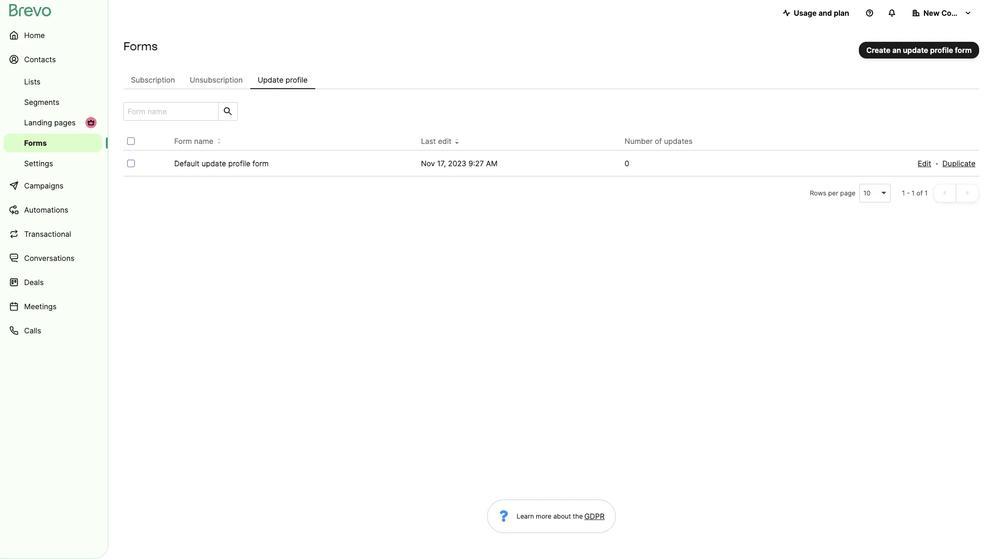 Task type: vqa. For each thing, say whether or not it's contained in the screenshot.
17,
yes



Task type: describe. For each thing, give the bounding box(es) containing it.
create
[[867, 46, 891, 55]]

plan
[[834, 8, 850, 18]]

calls
[[24, 326, 41, 335]]

new company button
[[906, 4, 980, 22]]

edit
[[918, 159, 932, 168]]

automations
[[24, 205, 68, 215]]

learn
[[517, 513, 534, 520]]

0 horizontal spatial update
[[202, 159, 226, 168]]

lists link
[[4, 72, 102, 91]]

an
[[893, 46, 902, 55]]

search image
[[223, 106, 234, 117]]

of inside button
[[655, 137, 662, 146]]

2 horizontal spatial profile
[[931, 46, 954, 55]]

1 1 from the left
[[903, 189, 906, 197]]

form name
[[174, 137, 214, 146]]

unsubscription link
[[182, 71, 250, 89]]

meetings
[[24, 302, 57, 311]]

automations link
[[4, 199, 102, 221]]

deals link
[[4, 271, 102, 294]]

about
[[554, 513, 571, 520]]

1 vertical spatial profile
[[286, 75, 308, 85]]

contacts link
[[4, 48, 102, 71]]

0
[[625, 159, 630, 168]]

1 vertical spatial form
[[253, 159, 269, 168]]

campaigns link
[[4, 175, 102, 197]]

campaigns
[[24, 181, 63, 191]]

default update profile form
[[174, 159, 269, 168]]

transactional
[[24, 230, 71, 239]]

rows per page
[[810, 189, 856, 197]]

settings link
[[4, 154, 102, 173]]

forms link
[[4, 134, 102, 152]]

create an update profile form link
[[860, 42, 980, 59]]

updates
[[665, 137, 693, 146]]

last
[[421, 137, 436, 146]]

home
[[24, 31, 45, 40]]

1 horizontal spatial of
[[917, 189, 923, 197]]

gdpr
[[585, 512, 605, 521]]

nov 17, 2023 9:27 am
[[421, 159, 498, 168]]

home link
[[4, 24, 102, 46]]

landing pages
[[24, 118, 76, 127]]

learn more about the gdpr
[[517, 512, 605, 521]]

1 horizontal spatial forms
[[124, 39, 158, 53]]

search button
[[218, 103, 237, 120]]

pages
[[54, 118, 76, 127]]

calls link
[[4, 320, 102, 342]]

subscription
[[131, 75, 175, 85]]

new
[[924, 8, 940, 18]]

lists
[[24, 77, 41, 86]]

deals
[[24, 278, 44, 287]]



Task type: locate. For each thing, give the bounding box(es) containing it.
more
[[536, 513, 552, 520]]

update
[[904, 46, 929, 55], [202, 159, 226, 168]]

conversations
[[24, 254, 75, 263]]

update
[[258, 75, 284, 85]]

forms up subscription
[[124, 39, 158, 53]]

default update profile form link
[[174, 159, 269, 168]]

form inside create an update profile form link
[[956, 46, 973, 55]]

form name button
[[174, 136, 221, 147]]

duplicate
[[943, 159, 976, 168]]

name
[[194, 137, 214, 146]]

landing pages link
[[4, 113, 102, 132]]

usage and plan
[[794, 8, 850, 18]]

edit
[[438, 137, 452, 146]]

am
[[486, 159, 498, 168]]

9:27
[[469, 159, 484, 168]]

usage and plan button
[[776, 4, 857, 22]]

0 vertical spatial profile
[[931, 46, 954, 55]]

create an update profile form
[[867, 46, 973, 55]]

and
[[819, 8, 833, 18]]

forms inside forms link
[[24, 138, 47, 148]]

meetings link
[[4, 296, 102, 318]]

of
[[655, 137, 662, 146], [917, 189, 923, 197]]

last edit
[[421, 137, 452, 146]]

0 vertical spatial of
[[655, 137, 662, 146]]

2 horizontal spatial 1
[[925, 189, 928, 197]]

2 vertical spatial profile
[[228, 159, 251, 168]]

duplicate link
[[943, 158, 976, 169]]

of right the number at the right of the page
[[655, 137, 662, 146]]

number of updates
[[625, 137, 693, 146]]

1 vertical spatial forms
[[24, 138, 47, 148]]

new company
[[924, 8, 976, 18]]

form
[[956, 46, 973, 55], [253, 159, 269, 168]]

1 vertical spatial update
[[202, 159, 226, 168]]

default
[[174, 159, 200, 168]]

0 horizontal spatial profile
[[228, 159, 251, 168]]

1 horizontal spatial profile
[[286, 75, 308, 85]]

update profile link
[[250, 71, 315, 89]]

update down name
[[202, 159, 226, 168]]

conversations link
[[4, 247, 102, 269]]

2 1 from the left
[[912, 189, 915, 197]]

forms
[[124, 39, 158, 53], [24, 138, 47, 148]]

1 horizontal spatial form
[[956, 46, 973, 55]]

page
[[841, 189, 856, 197]]

per
[[829, 189, 839, 197]]

0 horizontal spatial forms
[[24, 138, 47, 148]]

nov
[[421, 159, 435, 168]]

unsubscription
[[190, 75, 243, 85]]

number
[[625, 137, 653, 146]]

1 horizontal spatial update
[[904, 46, 929, 55]]

0 vertical spatial update
[[904, 46, 929, 55]]

1 - 1 of 1
[[903, 189, 928, 197]]

landing
[[24, 118, 52, 127]]

forms down the landing
[[24, 138, 47, 148]]

2023
[[448, 159, 467, 168]]

form
[[174, 137, 192, 146]]

number of updates button
[[625, 136, 700, 147]]

0 vertical spatial forms
[[124, 39, 158, 53]]

update inside create an update profile form link
[[904, 46, 929, 55]]

usage
[[794, 8, 817, 18]]

Campaign name search field
[[124, 103, 215, 120]]

0 horizontal spatial of
[[655, 137, 662, 146]]

0 vertical spatial form
[[956, 46, 973, 55]]

segments link
[[4, 93, 102, 112]]

last edit button
[[421, 136, 459, 147]]

settings
[[24, 159, 53, 168]]

the
[[573, 513, 583, 520]]

1 horizontal spatial 1
[[912, 189, 915, 197]]

0 horizontal spatial form
[[253, 159, 269, 168]]

1 vertical spatial of
[[917, 189, 923, 197]]

rows
[[810, 189, 827, 197]]

company
[[942, 8, 976, 18]]

edit link
[[918, 158, 932, 169]]

segments
[[24, 98, 59, 107]]

of right - at top
[[917, 189, 923, 197]]

contacts
[[24, 55, 56, 64]]

update profile
[[258, 75, 308, 85]]

profile
[[931, 46, 954, 55], [286, 75, 308, 85], [228, 159, 251, 168]]

gdpr link
[[583, 511, 605, 522]]

0 horizontal spatial 1
[[903, 189, 906, 197]]

1
[[903, 189, 906, 197], [912, 189, 915, 197], [925, 189, 928, 197]]

transactional link
[[4, 223, 102, 245]]

left___rvooi image
[[87, 119, 95, 126]]

subscription link
[[124, 71, 182, 89]]

3 1 from the left
[[925, 189, 928, 197]]

-
[[908, 189, 911, 197]]

17,
[[437, 159, 446, 168]]

update right an
[[904, 46, 929, 55]]



